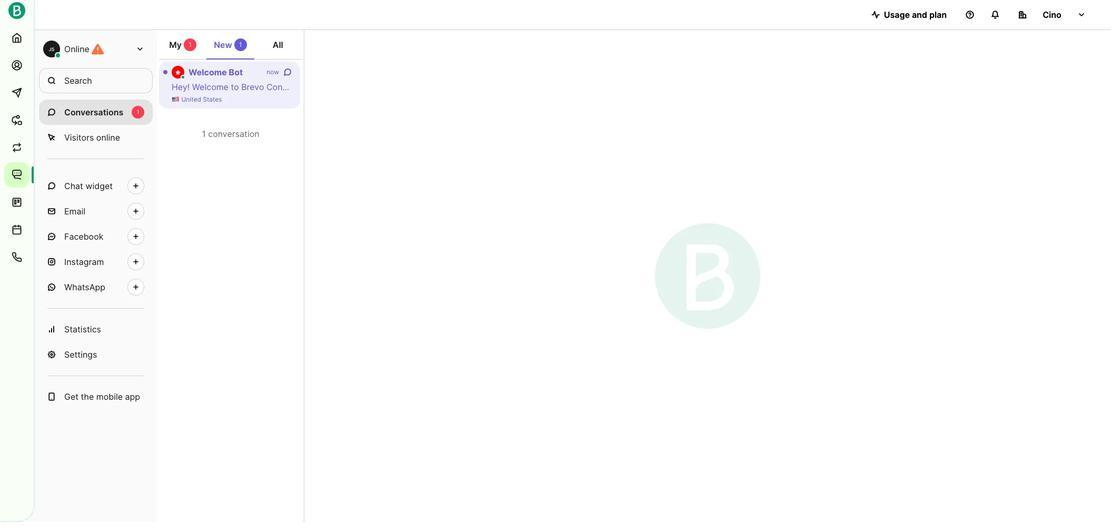 Task type: locate. For each thing, give the bounding box(es) containing it.
cino
[[1044, 9, 1062, 20]]

to left let
[[448, 82, 456, 92]]

0 vertical spatial welcome
[[189, 67, 227, 77]]

1 right my
[[189, 41, 192, 48]]

settings link
[[39, 342, 153, 367]]

our
[[524, 82, 537, 92]]

facebook link
[[39, 224, 153, 249]]

the right get
[[81, 392, 94, 402]]

1 conversation
[[202, 129, 260, 139]]

instagram up whatsapp
[[64, 257, 104, 267]]

and
[[913, 9, 928, 20]]

to down bot
[[231, 82, 239, 92]]

conversations.
[[267, 82, 326, 92]]

1 horizontal spatial facebook
[[838, 82, 877, 92]]

1
[[189, 41, 192, 48], [239, 41, 242, 48], [137, 108, 140, 116], [202, 129, 206, 139]]

search link
[[39, 68, 153, 93]]

0 vertical spatial facebook
[[838, 82, 877, 92]]

all
[[273, 40, 283, 50]]

1 vertical spatial facebook
[[64, 231, 103, 242]]

1 vertical spatial welcome
[[192, 82, 229, 92]]

chat widget link
[[39, 173, 153, 199]]

1 horizontal spatial conversation
[[394, 82, 446, 92]]

2 to from the left
[[448, 82, 456, 92]]

sample
[[364, 82, 392, 92]]

to
[[231, 82, 239, 92], [448, 82, 456, 92], [619, 82, 627, 92], [932, 82, 940, 92]]

instagram inside hey! welcome to brevo conversations. this is a sample conversation to let you discover our interface – feel free to reply.  what's the next step? enable the chat widget, facebook or instagram to talk with your clients: 🇺🇸 united states
[[890, 82, 930, 92]]

instagram
[[890, 82, 930, 92], [64, 257, 104, 267]]

the left next
[[682, 82, 695, 92]]

welcome bot
[[189, 67, 243, 77]]

2 horizontal spatial the
[[771, 82, 784, 92]]

conversation inside hey! welcome to brevo conversations. this is a sample conversation to let you discover our interface – feel free to reply.  what's the next step? enable the chat widget, facebook or instagram to talk with your clients: 🇺🇸 united states
[[394, 82, 446, 92]]

email
[[64, 206, 85, 217]]

hey! welcome to brevo conversations. this is a sample conversation to let you discover our interface – feel free to reply.  what's the next step? enable the chat widget, facebook or instagram to talk with your clients: 🇺🇸 united states
[[172, 82, 1027, 103]]

get the mobile app
[[64, 392, 140, 402]]

get
[[64, 392, 79, 402]]

is
[[348, 82, 354, 92]]

mobile
[[96, 392, 123, 402]]

conversation down states
[[208, 129, 260, 139]]

to right free
[[619, 82, 627, 92]]

conversation right sample
[[394, 82, 446, 92]]

usage and plan button
[[864, 4, 956, 25]]

the
[[682, 82, 695, 92], [771, 82, 784, 92], [81, 392, 94, 402]]

1 right conversations
[[137, 108, 140, 116]]

facebook left or
[[838, 82, 877, 92]]

instagram right or
[[890, 82, 930, 92]]

to left talk
[[932, 82, 940, 92]]

visitors
[[64, 132, 94, 143]]

interface
[[539, 82, 575, 92]]

0 horizontal spatial the
[[81, 392, 94, 402]]

you
[[471, 82, 485, 92]]

0 vertical spatial instagram
[[890, 82, 930, 92]]

widget,
[[806, 82, 836, 92]]

facebook down email
[[64, 231, 103, 242]]

step?
[[718, 82, 739, 92]]

facebook
[[838, 82, 877, 92], [64, 231, 103, 242]]

widget
[[86, 181, 113, 191]]

0 horizontal spatial instagram
[[64, 257, 104, 267]]

welcome
[[189, 67, 227, 77], [192, 82, 229, 92]]

chat
[[64, 181, 83, 191]]

search
[[64, 75, 92, 86]]

0 horizontal spatial conversation
[[208, 129, 260, 139]]

chat widget
[[64, 181, 113, 191]]

discover
[[488, 82, 521, 92]]

0 vertical spatial conversation
[[394, 82, 446, 92]]

reply.
[[630, 82, 651, 92]]

usage
[[885, 9, 911, 20]]

1 to from the left
[[231, 82, 239, 92]]

visitors online
[[64, 132, 120, 143]]

the left chat
[[771, 82, 784, 92]]

1 horizontal spatial instagram
[[890, 82, 930, 92]]

conversation
[[394, 82, 446, 92], [208, 129, 260, 139]]

🇺🇸
[[172, 95, 180, 103]]

now
[[267, 68, 279, 76]]

statistics
[[64, 324, 101, 335]]

next
[[698, 82, 715, 92]]



Task type: vqa. For each thing, say whether or not it's contained in the screenshot.
This
yes



Task type: describe. For each thing, give the bounding box(es) containing it.
your
[[979, 82, 997, 92]]

online
[[96, 132, 120, 143]]

settings
[[64, 349, 97, 360]]

talk
[[943, 82, 957, 92]]

whatsapp
[[64, 282, 105, 292]]

feel
[[584, 82, 598, 92]]

online
[[64, 44, 89, 54]]

let
[[459, 82, 468, 92]]

plan
[[930, 9, 948, 20]]

conversations
[[64, 107, 123, 118]]

bot
[[229, 67, 243, 77]]

usage and plan
[[885, 9, 948, 20]]

1 horizontal spatial the
[[682, 82, 695, 92]]

or
[[880, 82, 888, 92]]

enable
[[742, 82, 769, 92]]

1 vertical spatial conversation
[[208, 129, 260, 139]]

new
[[214, 40, 232, 50]]

whatsapp link
[[39, 275, 153, 300]]

0 horizontal spatial facebook
[[64, 231, 103, 242]]

united
[[181, 95, 201, 103]]

1 right new at the top left
[[239, 41, 242, 48]]

cino button
[[1011, 4, 1095, 25]]

hey!
[[172, 82, 190, 92]]

–
[[577, 82, 581, 92]]

email link
[[39, 199, 153, 224]]

free
[[601, 82, 617, 92]]

all link
[[254, 34, 302, 60]]

facebook inside hey! welcome to brevo conversations. this is a sample conversation to let you discover our interface – feel free to reply.  what's the next step? enable the chat widget, facebook or instagram to talk with your clients: 🇺🇸 united states
[[838, 82, 877, 92]]

chat
[[786, 82, 804, 92]]

get the mobile app link
[[39, 384, 153, 409]]

1 down states
[[202, 129, 206, 139]]

instagram link
[[39, 249, 153, 275]]

app
[[125, 392, 140, 402]]

my
[[169, 40, 182, 50]]

what's
[[654, 82, 680, 92]]

welcome inside hey! welcome to brevo conversations. this is a sample conversation to let you discover our interface – feel free to reply.  what's the next step? enable the chat widget, facebook or instagram to talk with your clients: 🇺🇸 united states
[[192, 82, 229, 92]]

3 to from the left
[[619, 82, 627, 92]]

statistics link
[[39, 317, 153, 342]]

brevo
[[241, 82, 264, 92]]

with
[[960, 82, 977, 92]]

this
[[328, 82, 345, 92]]

4 to from the left
[[932, 82, 940, 92]]

js
[[49, 46, 55, 52]]

1 vertical spatial instagram
[[64, 257, 104, 267]]

visitors online link
[[39, 125, 153, 150]]

a
[[356, 82, 361, 92]]

clients:
[[999, 82, 1027, 92]]

states
[[203, 95, 222, 103]]



